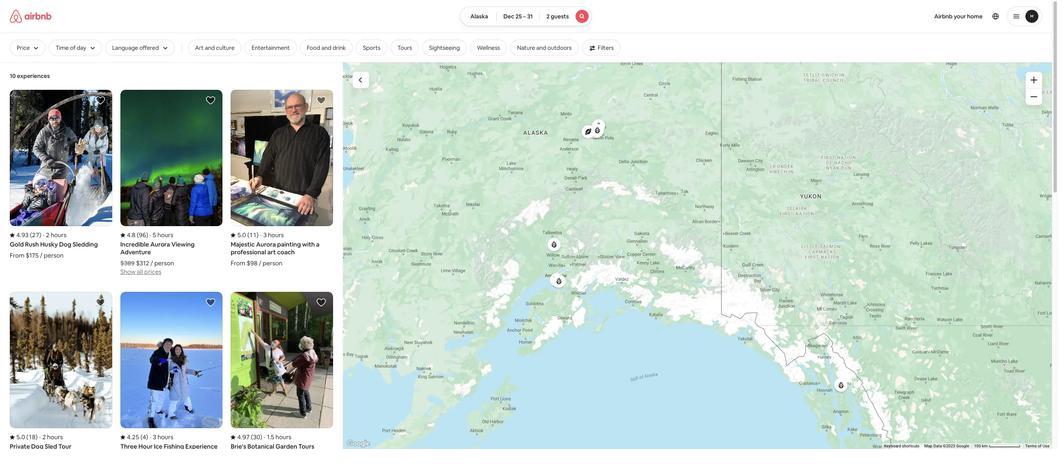Task type: locate. For each thing, give the bounding box(es) containing it.
offered
[[139, 44, 159, 51]]

1 horizontal spatial /
[[150, 259, 153, 267]]

Tours button
[[391, 40, 419, 56]]

food and drink
[[307, 44, 346, 51]]

hours
[[51, 231, 66, 239], [158, 231, 173, 239], [268, 231, 284, 239], [47, 433, 63, 441], [158, 433, 173, 441], [276, 433, 291, 441]]

language offered
[[112, 44, 159, 51]]

google map
showing 10 experiences. region
[[343, 62, 1052, 449]]

with
[[302, 241, 315, 248]]

1 aurora from the left
[[150, 241, 170, 248]]

0 horizontal spatial from
[[10, 252, 24, 259]]

1 horizontal spatial of
[[1038, 444, 1042, 448]]

price button
[[10, 40, 46, 56]]

sightseeing
[[429, 44, 460, 51]]

hours for 4.25 (4)
[[158, 433, 173, 441]]

3 right (4)
[[153, 433, 156, 441]]

1 vertical spatial 2
[[46, 231, 49, 239]]

1 horizontal spatial and
[[321, 44, 331, 51]]

add to wishlist image for 4.97 (30)
[[316, 298, 326, 308]]

· 2 hours up husky
[[43, 231, 66, 239]]

show all prices button
[[120, 267, 161, 276]]

none search field containing alaska
[[460, 7, 592, 26]]

1.5
[[267, 433, 274, 441]]

1 vertical spatial · 2 hours
[[39, 433, 63, 441]]

2 inside "gold rush husky dog sledding" group
[[46, 231, 49, 239]]

from left $98
[[231, 259, 245, 267]]

2 for 4.93 (27)
[[46, 231, 49, 239]]

viewing
[[171, 241, 195, 248]]

(27)
[[30, 231, 41, 239]]

3
[[263, 231, 267, 239], [153, 433, 156, 441]]

majestic aurora painting with a professional art coach group
[[231, 90, 333, 267]]

and left drink
[[321, 44, 331, 51]]

hours inside 'private dog sled tour' 'group'
[[47, 433, 63, 441]]

from inside gold rush husky dog sledding from $175 / person
[[10, 252, 24, 259]]

time
[[56, 44, 69, 51]]

· 2 hours for 5.0 (18)
[[39, 433, 63, 441]]

· inside majestic aurora painting with a professional art coach group
[[260, 231, 262, 239]]

0 horizontal spatial person
[[44, 252, 64, 259]]

use
[[1043, 444, 1050, 448]]

1 vertical spatial of
[[1038, 444, 1042, 448]]

from inside "majestic aurora painting with a professional art coach from $98 / person"
[[231, 259, 245, 267]]

of for use
[[1038, 444, 1042, 448]]

aurora for 3
[[256, 241, 276, 248]]

0 horizontal spatial 5.0
[[16, 433, 25, 441]]

0 vertical spatial 2
[[546, 13, 550, 20]]

· 3 hours inside majestic aurora painting with a professional art coach group
[[260, 231, 284, 239]]

add to wishlist image inside incredible aurora viewing adventure group
[[206, 96, 216, 105]]

· 3 hours up art at the bottom left of page
[[260, 231, 284, 239]]

hours for 5.0 (11)
[[268, 231, 284, 239]]

· 5 hours
[[150, 231, 173, 239]]

alaska button
[[460, 7, 497, 26]]

0 horizontal spatial of
[[70, 44, 76, 51]]

· for (4)
[[150, 433, 151, 441]]

gold rush husky dog sledding group
[[10, 90, 112, 259]]

1 horizontal spatial 3
[[263, 231, 267, 239]]

dec 25 – 31 button
[[497, 7, 540, 26]]

hours for 4.97 (30)
[[276, 433, 291, 441]]

25
[[516, 13, 522, 20]]

· for (18)
[[39, 433, 41, 441]]

hours for 5.0 (18)
[[47, 433, 63, 441]]

· 3 hours for 5.0 (11)
[[260, 231, 284, 239]]

0 horizontal spatial 3
[[153, 433, 156, 441]]

hours right 1.5
[[276, 433, 291, 441]]

hours inside brie's botanical garden tours "group"
[[276, 433, 291, 441]]

2 inside 'private dog sled tour' 'group'
[[42, 433, 46, 441]]

100 km button
[[972, 443, 1023, 449]]

/ right $175
[[40, 252, 43, 259]]

· inside "gold rush husky dog sledding" group
[[43, 231, 44, 239]]

drink
[[333, 44, 346, 51]]

None search field
[[460, 7, 592, 26]]

terms
[[1025, 444, 1037, 448]]

of inside dropdown button
[[70, 44, 76, 51]]

0 vertical spatial · 3 hours
[[260, 231, 284, 239]]

0 horizontal spatial and
[[205, 44, 215, 51]]

1 horizontal spatial · 3 hours
[[260, 231, 284, 239]]

0 vertical spatial 3
[[263, 231, 267, 239]]

5.0
[[237, 231, 246, 239], [16, 433, 25, 441]]

/
[[40, 252, 43, 259], [150, 259, 153, 267], [259, 259, 261, 267]]

1 and from the left
[[205, 44, 215, 51]]

from
[[10, 252, 24, 259], [231, 259, 245, 267]]

$312
[[136, 259, 149, 267]]

person down husky
[[44, 252, 64, 259]]

Food and drink button
[[300, 40, 353, 56]]

5
[[153, 231, 156, 239]]

/ right $98
[[259, 259, 261, 267]]

entertainment
[[252, 44, 290, 51]]

1 vertical spatial 3
[[153, 433, 156, 441]]

0 horizontal spatial /
[[40, 252, 43, 259]]

and right art
[[205, 44, 215, 51]]

experiences
[[17, 72, 50, 80]]

2 guests button
[[539, 7, 592, 26]]

aurora inside "majestic aurora painting with a professional art coach from $98 / person"
[[256, 241, 276, 248]]

2 inside button
[[546, 13, 550, 20]]

husky
[[40, 241, 58, 248]]

add to wishlist image inside brie's botanical garden tours "group"
[[316, 298, 326, 308]]

2 and from the left
[[321, 44, 331, 51]]

1 horizontal spatial person
[[154, 259, 174, 267]]

hours inside three hour ice fishing experience group
[[158, 433, 173, 441]]

10 experiences
[[10, 72, 50, 80]]

airbnb
[[934, 13, 953, 20]]

2 vertical spatial 2
[[42, 433, 46, 441]]

0 vertical spatial · 2 hours
[[43, 231, 66, 239]]

art
[[195, 44, 204, 51]]

1 horizontal spatial aurora
[[256, 241, 276, 248]]

coach
[[277, 248, 295, 256]]

keyboard
[[884, 444, 901, 448]]

hours inside incredible aurora viewing adventure group
[[158, 231, 173, 239]]

1 vertical spatial 5.0
[[16, 433, 25, 441]]

4.25 (4)
[[127, 433, 148, 441]]

hours right (18)
[[47, 433, 63, 441]]

1 horizontal spatial 5.0
[[237, 231, 246, 239]]

aurora down (11)
[[256, 241, 276, 248]]

3 inside majestic aurora painting with a professional art coach group
[[263, 231, 267, 239]]

5.0 up majestic
[[237, 231, 246, 239]]

of left use
[[1038, 444, 1042, 448]]

3 right (11)
[[263, 231, 267, 239]]

· left 1.5
[[264, 433, 265, 441]]

person down art at the bottom left of page
[[263, 259, 282, 267]]

hours right (4)
[[158, 433, 173, 441]]

· 2 hours inside "gold rush husky dog sledding" group
[[43, 231, 66, 239]]

Sightseeing button
[[422, 40, 467, 56]]

and right nature
[[536, 44, 546, 51]]

· right (11)
[[260, 231, 262, 239]]

$175
[[26, 252, 39, 259]]

· inside three hour ice fishing experience group
[[150, 433, 151, 441]]

time of day
[[56, 44, 86, 51]]

add to wishlist image
[[206, 96, 216, 105], [316, 96, 326, 105], [95, 298, 105, 308], [206, 298, 216, 308], [316, 298, 326, 308]]

· 3 hours inside three hour ice fishing experience group
[[150, 433, 173, 441]]

person inside incredible aurora viewing adventure $389 $312 / person show all prices
[[154, 259, 174, 267]]

2 horizontal spatial /
[[259, 259, 261, 267]]

add to wishlist image for 5.0 (18)
[[95, 298, 105, 308]]

dog
[[59, 241, 71, 248]]

2 up husky
[[46, 231, 49, 239]]

prices
[[144, 268, 161, 276]]

3 inside three hour ice fishing experience group
[[153, 433, 156, 441]]

hours right 5
[[158, 231, 173, 239]]

/ up prices
[[150, 259, 153, 267]]

2 horizontal spatial person
[[263, 259, 282, 267]]

2 left guests
[[546, 13, 550, 20]]

/ inside gold rush husky dog sledding from $175 / person
[[40, 252, 43, 259]]

and
[[205, 44, 215, 51], [321, 44, 331, 51], [536, 44, 546, 51]]

· inside 'private dog sled tour' 'group'
[[39, 433, 41, 441]]

aurora inside incredible aurora viewing adventure $389 $312 / person show all prices
[[150, 241, 170, 248]]

· 3 hours right (4)
[[150, 433, 173, 441]]

0 vertical spatial of
[[70, 44, 76, 51]]

hours inside majestic aurora painting with a professional art coach group
[[268, 231, 284, 239]]

4.93
[[16, 231, 29, 239]]

add to wishlist image
[[95, 96, 105, 105]]

hours up dog at bottom
[[51, 231, 66, 239]]

2 horizontal spatial and
[[536, 44, 546, 51]]

· right the (27)
[[43, 231, 44, 239]]

hours inside "gold rush husky dog sledding" group
[[51, 231, 66, 239]]

all
[[137, 268, 143, 276]]

5.0 inside 'private dog sled tour' 'group'
[[16, 433, 25, 441]]

add to wishlist image inside 'private dog sled tour' 'group'
[[95, 298, 105, 308]]

of left the day
[[70, 44, 76, 51]]

0 horizontal spatial · 3 hours
[[150, 433, 173, 441]]

5.0 inside majestic aurora painting with a professional art coach group
[[237, 231, 246, 239]]

Art and culture button
[[188, 40, 241, 56]]

aurora down · 5 hours at the left bottom
[[150, 241, 170, 248]]

map
[[924, 444, 933, 448]]

from down gold
[[10, 252, 24, 259]]

· inside brie's botanical garden tours "group"
[[264, 433, 265, 441]]

· right (18)
[[39, 433, 41, 441]]

· left 5
[[150, 231, 151, 239]]

of
[[70, 44, 76, 51], [1038, 444, 1042, 448]]

1 horizontal spatial from
[[231, 259, 245, 267]]

time of day button
[[49, 40, 102, 56]]

· 3 hours for 4.25 (4)
[[150, 433, 173, 441]]

5.0 for 5.0 (11)
[[237, 231, 246, 239]]

map data ©2023 google
[[924, 444, 969, 448]]

add to wishlist image inside majestic aurora painting with a professional art coach group
[[316, 96, 326, 105]]

hours up painting
[[268, 231, 284, 239]]

2 aurora from the left
[[256, 241, 276, 248]]

· 2 hours right (18)
[[39, 433, 63, 441]]

3 and from the left
[[536, 44, 546, 51]]

$389
[[120, 259, 135, 267]]

rush
[[25, 241, 39, 248]]

and inside button
[[536, 44, 546, 51]]

3 for 5.0 (11)
[[263, 231, 267, 239]]

dec 25 – 31
[[503, 13, 533, 20]]

keyboard shortcuts button
[[884, 443, 920, 449]]

·
[[43, 231, 44, 239], [150, 231, 151, 239], [260, 231, 262, 239], [39, 433, 41, 441], [150, 433, 151, 441], [264, 433, 265, 441]]

Wellness button
[[470, 40, 507, 56]]

person inside "majestic aurora painting with a professional art coach from $98 / person"
[[263, 259, 282, 267]]

person up prices
[[154, 259, 174, 267]]

· inside incredible aurora viewing adventure group
[[150, 231, 151, 239]]

filters button
[[582, 40, 621, 56]]

home
[[967, 13, 983, 20]]

0 horizontal spatial aurora
[[150, 241, 170, 248]]

5.0 out of 5 average rating,  18 reviews image
[[10, 433, 38, 441]]

add to wishlist image inside three hour ice fishing experience group
[[206, 298, 216, 308]]

of for day
[[70, 44, 76, 51]]

100 km
[[974, 444, 989, 448]]

5.0 left (18)
[[16, 433, 25, 441]]

2 right (18)
[[42, 433, 46, 441]]

a
[[316, 241, 320, 248]]

· right (4)
[[150, 433, 151, 441]]

2
[[546, 13, 550, 20], [46, 231, 49, 239], [42, 433, 46, 441]]

· 2 hours inside 'private dog sled tour' 'group'
[[39, 433, 63, 441]]

Sports button
[[356, 40, 387, 56]]

0 vertical spatial 5.0
[[237, 231, 246, 239]]

art
[[267, 248, 276, 256]]

1 vertical spatial · 3 hours
[[150, 433, 173, 441]]

4.8
[[127, 231, 136, 239]]



Task type: vqa. For each thing, say whether or not it's contained in the screenshot.
the Display total before taxes button at the top
no



Task type: describe. For each thing, give the bounding box(es) containing it.
5.0 for 5.0 (18)
[[16, 433, 25, 441]]

· for (30)
[[264, 433, 265, 441]]

–
[[523, 13, 526, 20]]

©2023
[[943, 444, 955, 448]]

$98
[[247, 259, 257, 267]]

data
[[934, 444, 942, 448]]

dec
[[503, 13, 514, 20]]

(96)
[[137, 231, 148, 239]]

day
[[77, 44, 86, 51]]

your
[[954, 13, 966, 20]]

outdoors
[[548, 44, 572, 51]]

(4)
[[141, 433, 148, 441]]

and for nature
[[536, 44, 546, 51]]

· 1.5 hours
[[264, 433, 291, 441]]

2 guests
[[546, 13, 569, 20]]

(11)
[[247, 231, 259, 239]]

culture
[[216, 44, 235, 51]]

2 for 5.0 (18)
[[42, 433, 46, 441]]

show
[[120, 268, 136, 276]]

· for (11)
[[260, 231, 262, 239]]

/ inside incredible aurora viewing adventure $389 $312 / person show all prices
[[150, 259, 153, 267]]

3 for 4.25 (4)
[[153, 433, 156, 441]]

(30)
[[251, 433, 262, 441]]

· for (96)
[[150, 231, 151, 239]]

google image
[[345, 438, 372, 449]]

food
[[307, 44, 320, 51]]

incredible
[[120, 241, 149, 248]]

private dog sled tour group
[[10, 292, 112, 449]]

aurora for 5
[[150, 241, 170, 248]]

professional
[[231, 248, 266, 256]]

terms of use link
[[1025, 444, 1050, 448]]

4.8 (96)
[[127, 231, 148, 239]]

painting
[[277, 241, 301, 248]]

sports
[[363, 44, 380, 51]]

Entertainment button
[[245, 40, 297, 56]]

incredible aurora viewing adventure group
[[120, 90, 223, 276]]

31
[[527, 13, 533, 20]]

4.97 (30)
[[237, 433, 262, 441]]

4.25 out of 5 average rating,  4 reviews image
[[120, 433, 148, 441]]

· 2 hours for 4.93 (27)
[[43, 231, 66, 239]]

4.93 (27)
[[16, 231, 41, 239]]

· for (27)
[[43, 231, 44, 239]]

profile element
[[602, 0, 1042, 33]]

airbnb your home link
[[929, 8, 988, 25]]

5.0 (11)
[[237, 231, 259, 239]]

adventure
[[120, 248, 151, 256]]

nature and outdoors
[[517, 44, 572, 51]]

and for food
[[321, 44, 331, 51]]

tours
[[398, 44, 412, 51]]

art and culture
[[195, 44, 235, 51]]

add to wishlist image for 5.0 (11)
[[316, 96, 326, 105]]

gold rush husky dog sledding from $175 / person
[[10, 241, 98, 259]]

4.97 out of 5 average rating,  30 reviews image
[[231, 433, 262, 441]]

and for art
[[205, 44, 215, 51]]

nature
[[517, 44, 535, 51]]

4.25
[[127, 433, 139, 441]]

google
[[956, 444, 969, 448]]

three hour ice fishing experience group
[[120, 292, 223, 449]]

majestic aurora painting with a professional art coach from $98 / person
[[231, 241, 320, 267]]

/ inside "majestic aurora painting with a professional art coach from $98 / person"
[[259, 259, 261, 267]]

4.97
[[237, 433, 250, 441]]

hours for 4.8 (96)
[[158, 231, 173, 239]]

guests
[[551, 13, 569, 20]]

alaska
[[470, 13, 488, 20]]

100
[[974, 444, 981, 448]]

brie's botanical garden tours group
[[231, 292, 333, 449]]

4.93 out of 5 average rating,  27 reviews image
[[10, 231, 41, 239]]

zoom in image
[[1031, 77, 1037, 83]]

km
[[982, 444, 988, 448]]

shortcuts
[[902, 444, 920, 448]]

language offered button
[[105, 40, 175, 56]]

price
[[17, 44, 30, 51]]

terms of use
[[1025, 444, 1050, 448]]

person inside gold rush husky dog sledding from $175 / person
[[44, 252, 64, 259]]

Nature and outdoors button
[[510, 40, 579, 56]]

4.8 out of 5 average rating,  96 reviews image
[[120, 231, 148, 239]]

wellness
[[477, 44, 500, 51]]

(18)
[[26, 433, 38, 441]]

keyboard shortcuts
[[884, 444, 920, 448]]

incredible aurora viewing adventure $389 $312 / person show all prices
[[120, 241, 195, 276]]

filters
[[598, 44, 614, 51]]

add to wishlist image for 4.25 (4)
[[206, 298, 216, 308]]

language
[[112, 44, 138, 51]]

zoom out image
[[1031, 93, 1037, 100]]

5.0 out of 5 average rating,  11 reviews image
[[231, 231, 259, 239]]

hours for 4.93 (27)
[[51, 231, 66, 239]]

majestic
[[231, 241, 255, 248]]

10
[[10, 72, 16, 80]]

gold
[[10, 241, 24, 248]]

airbnb your home
[[934, 13, 983, 20]]

add to wishlist image for 4.8 (96)
[[206, 96, 216, 105]]



